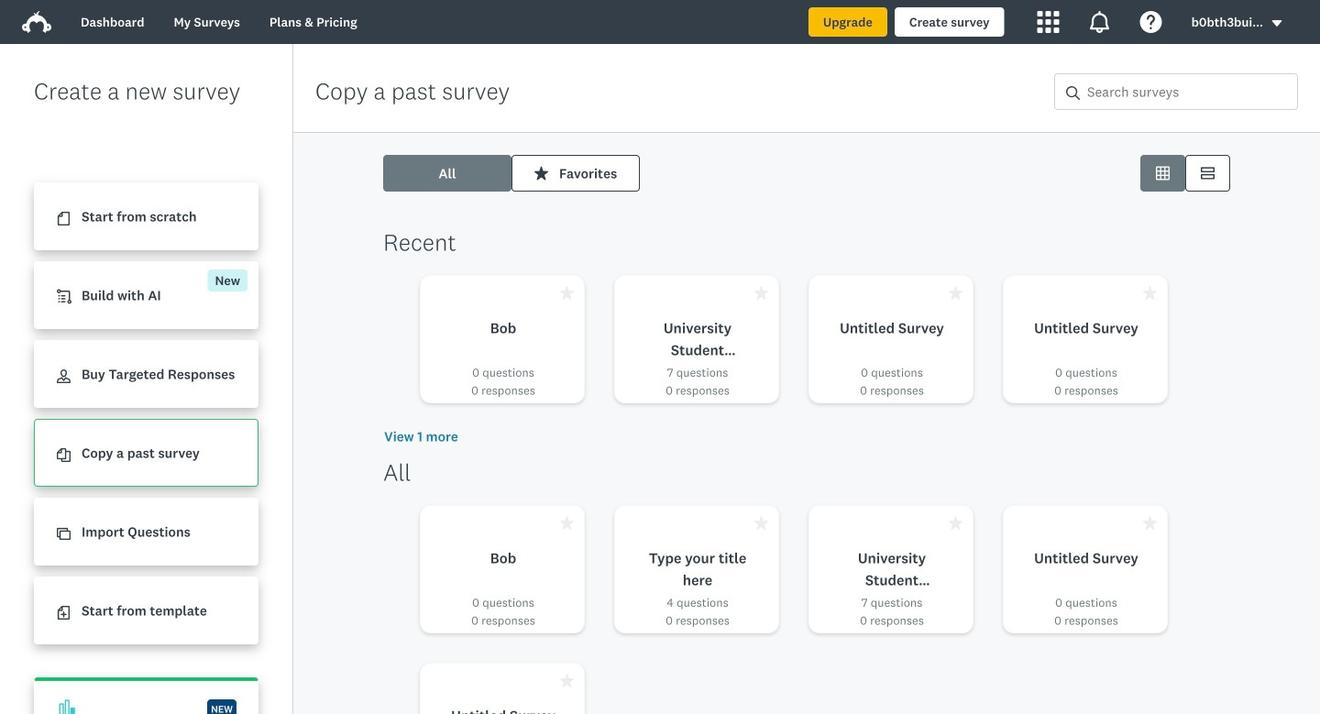 Task type: describe. For each thing, give the bounding box(es) containing it.
Search surveys field
[[1080, 74, 1297, 109]]

help icon image
[[1140, 11, 1162, 33]]

1 brand logo image from the top
[[22, 7, 51, 37]]

2 brand logo image from the top
[[22, 11, 51, 33]]

notification center icon image
[[1089, 11, 1111, 33]]



Task type: locate. For each thing, give the bounding box(es) containing it.
starfilled image
[[535, 166, 548, 180], [560, 286, 574, 300], [755, 286, 768, 300], [949, 516, 963, 530]]

document image
[[57, 212, 71, 226]]

user image
[[57, 370, 71, 383]]

products icon image
[[1038, 11, 1060, 33], [1038, 11, 1060, 33]]

textboxmultiple image
[[1201, 166, 1215, 180]]

dropdown arrow icon image
[[1271, 17, 1284, 30], [1272, 20, 1282, 27]]

clone image
[[57, 527, 71, 541]]

starfilled image
[[949, 286, 963, 300], [1143, 286, 1157, 300], [560, 516, 574, 530], [755, 516, 768, 530], [1143, 516, 1157, 530], [560, 674, 574, 688]]

documentclone image
[[57, 449, 71, 462]]

grid image
[[1156, 166, 1170, 180]]

brand logo image
[[22, 7, 51, 37], [22, 11, 51, 33]]

documentplus image
[[57, 606, 71, 620]]

search image
[[1066, 86, 1080, 100]]



